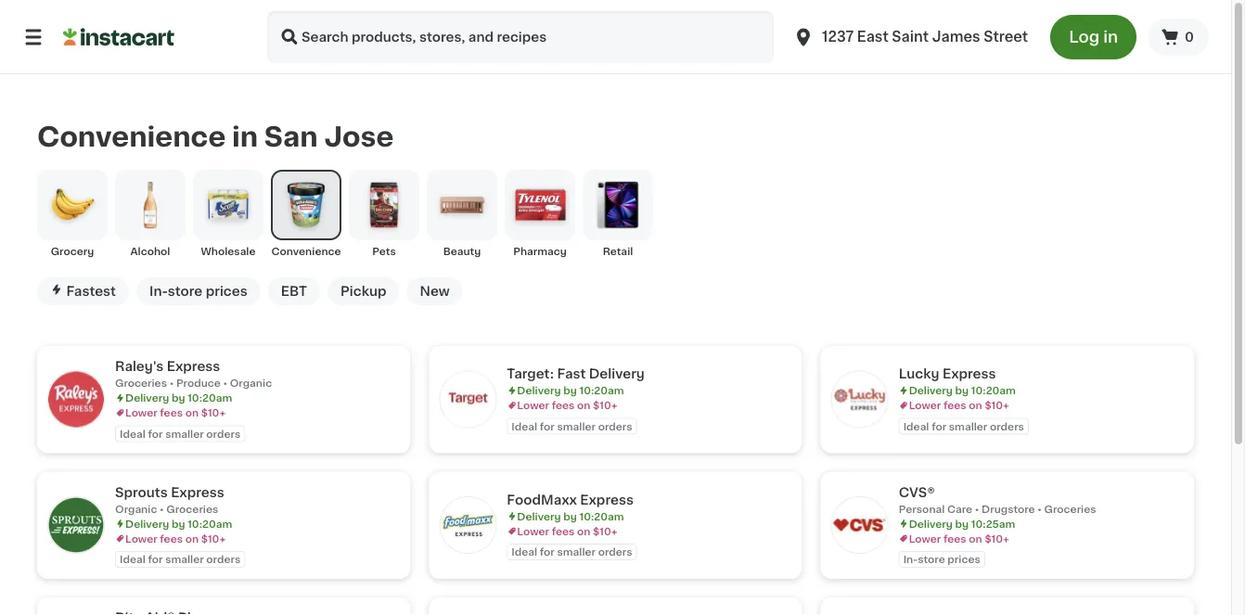 Task type: describe. For each thing, give the bounding box(es) containing it.
grocery
[[51, 246, 94, 257]]

for for lucky
[[932, 421, 947, 431]]

by down produce
[[172, 393, 185, 403]]

lucky
[[899, 367, 940, 380]]

ideal for smaller orders for foodmaxx
[[512, 547, 633, 557]]

express for sprouts
[[171, 486, 224, 499]]

1 vertical spatial in-store prices
[[904, 554, 981, 565]]

orders down produce
[[206, 429, 241, 439]]

$10+ down lucky express at right
[[985, 400, 1010, 411]]

drugstore
[[982, 504, 1035, 514]]

orders for lucky express
[[990, 421, 1025, 431]]

lower down personal
[[909, 534, 941, 544]]

delivery by 10:20am for target:
[[517, 386, 624, 396]]

delivery down lucky
[[909, 386, 953, 396]]

delivery right fast
[[589, 367, 645, 380]]

pets button
[[349, 170, 420, 259]]

fees down fast
[[552, 400, 575, 411]]

on down lucky express at right
[[969, 400, 983, 411]]

store inside button
[[168, 285, 203, 298]]

• right the drugstore
[[1038, 504, 1042, 514]]

organic inside sprouts express organic • groceries
[[115, 504, 157, 514]]

cvs®
[[899, 486, 935, 499]]

lower down sprouts
[[125, 534, 157, 544]]

fast
[[557, 367, 586, 380]]

1 vertical spatial in-
[[904, 554, 918, 565]]

fees down produce
[[160, 408, 183, 418]]

orders down sprouts express organic • groceries
[[206, 554, 241, 565]]

delivery down raley's
[[125, 393, 169, 403]]

log in
[[1069, 29, 1118, 45]]

ideal for smaller orders for target:
[[512, 421, 633, 431]]

delivery by 10:20am down sprouts express organic • groceries
[[125, 519, 232, 529]]

on down sprouts express organic • groceries
[[185, 534, 199, 544]]

Search field
[[267, 11, 774, 63]]

ebt
[[281, 285, 307, 298]]

alcohol
[[130, 246, 170, 257]]

10:20am for target: fast delivery
[[580, 386, 624, 396]]

fastest
[[66, 285, 116, 298]]

pickup
[[341, 285, 387, 298]]

delivery by 10:20am for lucky
[[909, 386, 1016, 396]]

sprouts express image
[[48, 498, 104, 553]]

ideal for smaller orders down produce
[[120, 429, 241, 439]]

pharmacy
[[513, 246, 567, 257]]

smaller down sprouts express organic • groceries
[[165, 554, 204, 565]]

10:20am for foodmaxx express
[[580, 511, 624, 521]]

$10+ down sprouts express organic • groceries
[[201, 534, 226, 544]]

raley's express groceries • produce • organic
[[115, 360, 272, 388]]

10:20am down produce
[[188, 393, 232, 403]]

cvs® personal care • drugstore • groceries
[[899, 486, 1097, 514]]

$10+ down target: fast delivery
[[593, 400, 618, 411]]

saint
[[892, 30, 929, 44]]

instacart logo image
[[63, 26, 174, 48]]

foodmaxx
[[507, 493, 577, 506]]

fees down foodmaxx express
[[552, 526, 575, 536]]

smaller for foodmaxx
[[557, 547, 596, 557]]

• right produce
[[223, 378, 227, 388]]

lower fees on $10+ down sprouts express organic • groceries
[[125, 534, 226, 544]]

delivery down sprouts
[[125, 519, 169, 529]]

target:
[[507, 367, 554, 380]]

ebt button
[[268, 277, 320, 305]]

for up sprouts
[[148, 429, 163, 439]]

organic inside the raley's express groceries • produce • organic
[[230, 378, 272, 388]]

raley's
[[115, 360, 164, 373]]

produce
[[176, 378, 221, 388]]

delivery down personal
[[909, 519, 953, 529]]

lower down lucky
[[909, 400, 941, 411]]

on down produce
[[185, 408, 199, 418]]

ideal for lucky express
[[904, 421, 930, 431]]

sprouts express organic • groceries
[[115, 486, 224, 514]]

beauty
[[443, 246, 481, 257]]

in for log
[[1104, 29, 1118, 45]]

• for raley's express
[[170, 378, 174, 388]]

personal
[[899, 504, 945, 514]]

cvs® image
[[832, 498, 888, 553]]

grocery button
[[37, 170, 108, 259]]

convenience for convenience
[[271, 246, 341, 257]]

groceries inside "cvs® personal care • drugstore • groceries"
[[1045, 504, 1097, 514]]

lower fees on $10+ down delivery by 10:25am
[[909, 534, 1010, 544]]

lower down target:
[[517, 400, 549, 411]]

delivery by 10:20am for foodmaxx
[[517, 511, 624, 521]]

lower down raley's
[[125, 408, 157, 418]]

1237
[[822, 30, 854, 44]]

in for convenience
[[232, 123, 258, 150]]

for down sprouts express organic • groceries
[[148, 554, 163, 565]]

convenience in san jose main content
[[0, 74, 1232, 615]]



Task type: vqa. For each thing, say whether or not it's contained in the screenshot.


Task type: locate. For each thing, give the bounding box(es) containing it.
on down target: fast delivery
[[577, 400, 591, 411]]

delivery by 10:20am
[[517, 386, 624, 396], [909, 386, 1016, 396], [125, 393, 232, 403], [517, 511, 624, 521], [125, 519, 232, 529]]

$10+ down foodmaxx express
[[593, 526, 618, 536]]

wholesale
[[201, 246, 256, 257]]

express for lucky
[[943, 367, 996, 380]]

prices inside in-store prices button
[[206, 285, 248, 298]]

convenience inside button
[[271, 246, 341, 257]]

1 vertical spatial prices
[[948, 554, 981, 565]]

in-store prices inside button
[[149, 285, 248, 298]]

fastest button
[[37, 277, 129, 305]]

retail button
[[583, 170, 653, 259]]

convenience
[[37, 123, 226, 150], [271, 246, 341, 257]]

groceries
[[115, 378, 167, 388], [166, 504, 218, 514], [1045, 504, 1097, 514]]

• down sprouts
[[160, 504, 164, 514]]

groceries down sprouts
[[166, 504, 218, 514]]

0 horizontal spatial in-store prices
[[149, 285, 248, 298]]

ideal down lucky
[[904, 421, 930, 431]]

smaller for target:
[[557, 421, 596, 431]]

ideal down foodmaxx
[[512, 547, 538, 557]]

prices
[[206, 285, 248, 298], [948, 554, 981, 565]]

in-store prices down delivery by 10:25am
[[904, 554, 981, 565]]

express
[[167, 360, 220, 373], [943, 367, 996, 380], [171, 486, 224, 499], [580, 493, 634, 506]]

express up produce
[[167, 360, 220, 373]]

lower down foodmaxx
[[517, 526, 549, 536]]

ideal for smaller orders down lucky express at right
[[904, 421, 1025, 431]]

0 vertical spatial store
[[168, 285, 203, 298]]

for down foodmaxx
[[540, 547, 555, 557]]

ideal for smaller orders down sprouts express organic • groceries
[[120, 554, 241, 565]]

1 horizontal spatial store
[[918, 554, 945, 565]]

for for target:
[[540, 421, 555, 431]]

by down fast
[[564, 386, 577, 396]]

express right lucky
[[943, 367, 996, 380]]

10:20am
[[580, 386, 624, 396], [972, 386, 1016, 396], [188, 393, 232, 403], [580, 511, 624, 521], [188, 519, 232, 529]]

new
[[420, 285, 450, 298]]

0 button
[[1148, 19, 1209, 56]]

0 horizontal spatial in
[[232, 123, 258, 150]]

on
[[577, 400, 591, 411], [969, 400, 983, 411], [185, 408, 199, 418], [577, 526, 591, 536], [185, 534, 199, 544], [969, 534, 983, 544]]

organic down sprouts
[[115, 504, 157, 514]]

groceries inside the raley's express groceries • produce • organic
[[115, 378, 167, 388]]

care
[[948, 504, 973, 514]]

• left produce
[[170, 378, 174, 388]]

0
[[1185, 31, 1195, 44]]

fees
[[552, 400, 575, 411], [944, 400, 967, 411], [160, 408, 183, 418], [552, 526, 575, 536], [160, 534, 183, 544], [944, 534, 967, 544]]

0 vertical spatial organic
[[230, 378, 272, 388]]

wholesale button
[[193, 170, 264, 259]]

store down delivery by 10:25am
[[918, 554, 945, 565]]

1 vertical spatial store
[[918, 554, 945, 565]]

ideal for foodmaxx express
[[512, 547, 538, 557]]

convenience up alcohol button
[[37, 123, 226, 150]]

groceries inside sprouts express organic • groceries
[[166, 504, 218, 514]]

orders down target: fast delivery
[[598, 421, 633, 431]]

fees down delivery by 10:25am
[[944, 534, 967, 544]]

express for foodmaxx
[[580, 493, 634, 506]]

lower fees on $10+ down foodmaxx express
[[517, 526, 618, 536]]

street
[[984, 30, 1029, 44]]

smaller for lucky
[[949, 421, 988, 431]]

10:25am
[[972, 519, 1016, 529]]

orders for target: fast delivery
[[598, 421, 633, 431]]

1 horizontal spatial in
[[1104, 29, 1118, 45]]

ideal for target: fast delivery
[[512, 421, 538, 431]]

in
[[1104, 29, 1118, 45], [232, 123, 258, 150]]

by down lucky express at right
[[956, 386, 969, 396]]

• inside sprouts express organic • groceries
[[160, 504, 164, 514]]

10:20am for lucky express
[[972, 386, 1016, 396]]

• right the care at the bottom
[[975, 504, 980, 514]]

store down "alcohol"
[[168, 285, 203, 298]]

convenience button
[[271, 170, 342, 259]]

ideal
[[512, 421, 538, 431], [904, 421, 930, 431], [120, 429, 146, 439], [512, 547, 538, 557], [120, 554, 146, 565]]

pharmacy button
[[505, 170, 575, 259]]

for down lucky express at right
[[932, 421, 947, 431]]

orders for foodmaxx express
[[598, 547, 633, 557]]

• for cvs®
[[975, 504, 980, 514]]

• for sprouts express
[[160, 504, 164, 514]]

0 horizontal spatial in-
[[149, 285, 168, 298]]

orders
[[598, 421, 633, 431], [990, 421, 1025, 431], [206, 429, 241, 439], [598, 547, 633, 557], [206, 554, 241, 565]]

1 vertical spatial convenience
[[271, 246, 341, 257]]

fees down sprouts express organic • groceries
[[160, 534, 183, 544]]

1 horizontal spatial in-store prices
[[904, 554, 981, 565]]

lower fees on $10+ down fast
[[517, 400, 618, 411]]

alcohol button
[[115, 170, 186, 259]]

1 vertical spatial in
[[232, 123, 258, 150]]

jose
[[324, 123, 394, 150]]

prices down "wholesale"
[[206, 285, 248, 298]]

1237 east saint james street button
[[782, 11, 1040, 63]]

delivery down foodmaxx
[[517, 511, 561, 521]]

$10+
[[593, 400, 618, 411], [985, 400, 1010, 411], [201, 408, 226, 418], [593, 526, 618, 536], [201, 534, 226, 544], [985, 534, 1010, 544]]

express inside the raley's express groceries • produce • organic
[[167, 360, 220, 373]]

target: fast delivery
[[507, 367, 645, 380]]

0 vertical spatial in-store prices
[[149, 285, 248, 298]]

beauty button
[[427, 170, 497, 259]]

10:20am down lucky express at right
[[972, 386, 1016, 396]]

lucky express image
[[832, 372, 888, 428]]

smaller down target: fast delivery
[[557, 421, 596, 431]]

express right foodmaxx
[[580, 493, 634, 506]]

express inside sprouts express organic • groceries
[[171, 486, 224, 499]]

sprouts
[[115, 486, 168, 499]]

convenience for convenience in san jose
[[37, 123, 226, 150]]

delivery by 10:20am down fast
[[517, 386, 624, 396]]

lucky express
[[899, 367, 996, 380]]

lower fees on $10+ down lucky express at right
[[909, 400, 1010, 411]]

for for foodmaxx
[[540, 547, 555, 557]]

new button
[[407, 277, 463, 305]]

lower fees on $10+
[[517, 400, 618, 411], [909, 400, 1010, 411], [125, 408, 226, 418], [517, 526, 618, 536], [125, 534, 226, 544], [909, 534, 1010, 544]]

0 horizontal spatial organic
[[115, 504, 157, 514]]

1237 east saint james street button
[[793, 11, 1029, 63]]

in-store prices down "wholesale"
[[149, 285, 248, 298]]

by down foodmaxx express
[[564, 511, 577, 521]]

None search field
[[267, 11, 774, 63]]

log in button
[[1051, 15, 1137, 59]]

0 vertical spatial in-
[[149, 285, 168, 298]]

in right log
[[1104, 29, 1118, 45]]

ideal for smaller orders down foodmaxx express
[[512, 547, 633, 557]]

on down delivery by 10:25am
[[969, 534, 983, 544]]

ideal down sprouts
[[120, 554, 146, 565]]

express for raley's
[[167, 360, 220, 373]]

orders down foodmaxx express
[[598, 547, 633, 557]]

pets
[[372, 246, 396, 257]]

james
[[933, 30, 981, 44]]

san
[[264, 123, 318, 150]]

1 vertical spatial organic
[[115, 504, 157, 514]]

delivery by 10:20am down foodmaxx express
[[517, 511, 624, 521]]

in- inside button
[[149, 285, 168, 298]]

$10+ down produce
[[201, 408, 226, 418]]

for down target:
[[540, 421, 555, 431]]

0 vertical spatial in
[[1104, 29, 1118, 45]]

$10+ down the 10:25am
[[985, 534, 1010, 544]]

ideal for smaller orders
[[512, 421, 633, 431], [904, 421, 1025, 431], [120, 429, 241, 439], [512, 547, 633, 557], [120, 554, 241, 565]]

express right sprouts
[[171, 486, 224, 499]]

orders up "cvs® personal care • drugstore • groceries" in the bottom of the page
[[990, 421, 1025, 431]]

fees down lucky express at right
[[944, 400, 967, 411]]

prices down delivery by 10:25am
[[948, 554, 981, 565]]

retail
[[603, 246, 633, 257]]

smaller down produce
[[165, 429, 204, 439]]

convenience up the ebt button
[[271, 246, 341, 257]]

0 vertical spatial prices
[[206, 285, 248, 298]]

in inside convenience in san jose main content
[[232, 123, 258, 150]]

delivery by 10:20am down lucky express at right
[[909, 386, 1016, 396]]

0 horizontal spatial store
[[168, 285, 203, 298]]

organic
[[230, 378, 272, 388], [115, 504, 157, 514]]

by
[[564, 386, 577, 396], [956, 386, 969, 396], [172, 393, 185, 403], [564, 511, 577, 521], [172, 519, 185, 529], [956, 519, 969, 529]]

on down foodmaxx express
[[577, 526, 591, 536]]

1 horizontal spatial prices
[[948, 554, 981, 565]]

target: fast delivery image
[[440, 372, 496, 428]]

raley's express image
[[48, 372, 104, 428]]

1237 east saint james street
[[822, 30, 1029, 44]]

delivery down target:
[[517, 386, 561, 396]]

ideal for smaller orders for lucky
[[904, 421, 1025, 431]]

pickup button
[[328, 277, 400, 305]]

in- down personal
[[904, 554, 918, 565]]

0 horizontal spatial convenience
[[37, 123, 226, 150]]

delivery by 10:20am down produce
[[125, 393, 232, 403]]

ideal down target:
[[512, 421, 538, 431]]

ideal up sprouts
[[120, 429, 146, 439]]

in-
[[149, 285, 168, 298], [904, 554, 918, 565]]

by down sprouts express organic • groceries
[[172, 519, 185, 529]]

0 horizontal spatial prices
[[206, 285, 248, 298]]

10:20am down target: fast delivery
[[580, 386, 624, 396]]

convenience in san jose
[[37, 123, 394, 150]]

1 horizontal spatial organic
[[230, 378, 272, 388]]

in inside log in button
[[1104, 29, 1118, 45]]

smaller down foodmaxx express
[[557, 547, 596, 557]]

log
[[1069, 29, 1100, 45]]

0 vertical spatial convenience
[[37, 123, 226, 150]]

foodmaxx express
[[507, 493, 634, 506]]

lower
[[517, 400, 549, 411], [909, 400, 941, 411], [125, 408, 157, 418], [517, 526, 549, 536], [125, 534, 157, 544], [909, 534, 941, 544]]

groceries right the drugstore
[[1045, 504, 1097, 514]]

delivery by 10:25am
[[909, 519, 1016, 529]]

by down the care at the bottom
[[956, 519, 969, 529]]

in-store prices
[[149, 285, 248, 298], [904, 554, 981, 565]]

foodmaxx express image
[[440, 498, 496, 553]]

•
[[170, 378, 174, 388], [223, 378, 227, 388], [160, 504, 164, 514], [975, 504, 980, 514], [1038, 504, 1042, 514]]

10:20am down sprouts express organic • groceries
[[188, 519, 232, 529]]

1 horizontal spatial in-
[[904, 554, 918, 565]]

lower fees on $10+ down produce
[[125, 408, 226, 418]]

1 horizontal spatial convenience
[[271, 246, 341, 257]]

delivery
[[589, 367, 645, 380], [517, 386, 561, 396], [909, 386, 953, 396], [125, 393, 169, 403], [517, 511, 561, 521], [125, 519, 169, 529], [909, 519, 953, 529]]

in- down "alcohol"
[[149, 285, 168, 298]]

groceries down raley's
[[115, 378, 167, 388]]

in left san
[[232, 123, 258, 150]]

for
[[540, 421, 555, 431], [932, 421, 947, 431], [148, 429, 163, 439], [540, 547, 555, 557], [148, 554, 163, 565]]

smaller
[[557, 421, 596, 431], [949, 421, 988, 431], [165, 429, 204, 439], [557, 547, 596, 557], [165, 554, 204, 565]]

store
[[168, 285, 203, 298], [918, 554, 945, 565]]

east
[[857, 30, 889, 44]]

organic right produce
[[230, 378, 272, 388]]

ideal for smaller orders down fast
[[512, 421, 633, 431]]

in-store prices button
[[136, 277, 261, 305]]



